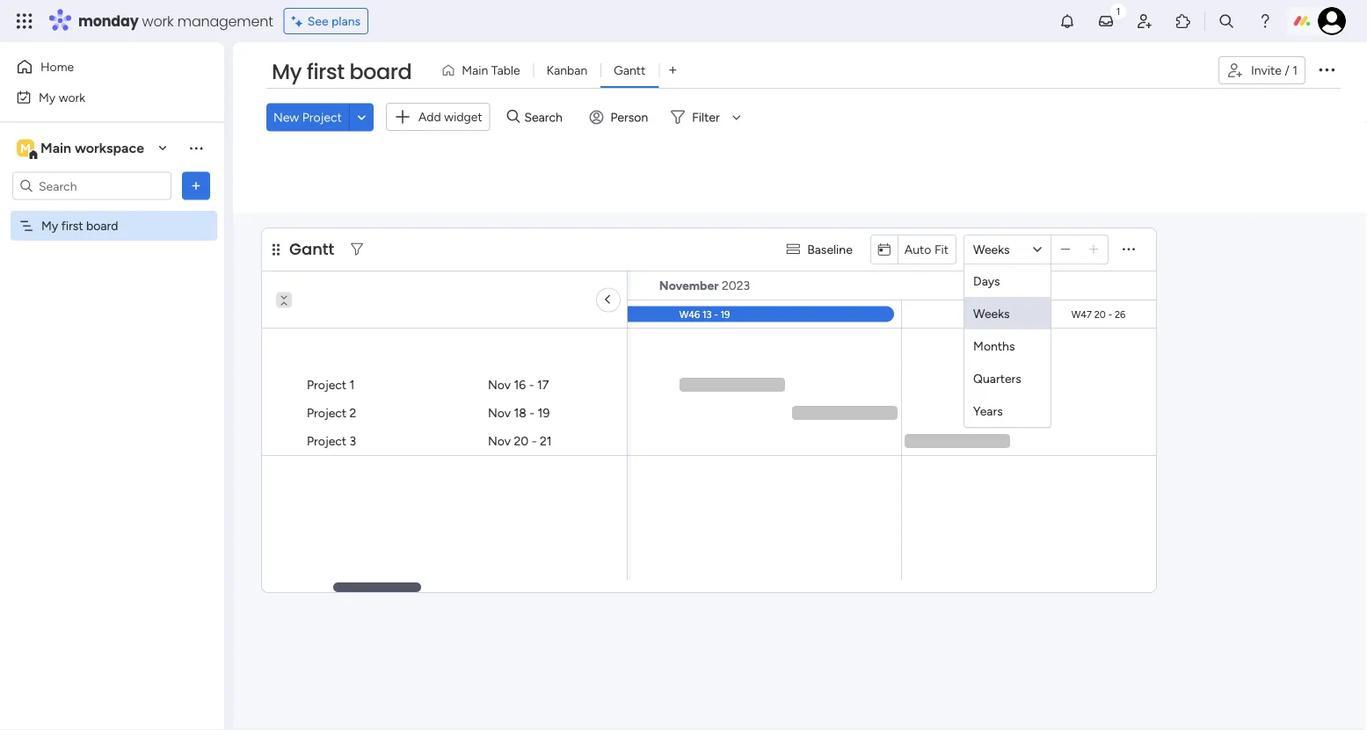Task type: locate. For each thing, give the bounding box(es) containing it.
main left table
[[462, 63, 488, 78]]

invite / 1
[[1251, 63, 1298, 78]]

1 vertical spatial first
[[61, 219, 83, 233]]

1 horizontal spatial gantt
[[614, 63, 646, 78]]

0 horizontal spatial first
[[61, 219, 83, 233]]

19 for nov 18 - 19
[[538, 405, 550, 420]]

19
[[721, 308, 730, 320], [538, 405, 550, 420]]

w46   13 - 19
[[679, 308, 730, 320]]

2 vertical spatial nov
[[488, 434, 511, 448]]

1 horizontal spatial 1
[[1293, 63, 1298, 78]]

project inside new project button
[[302, 110, 342, 125]]

2 nov from the top
[[488, 405, 511, 420]]

1 nov from the top
[[488, 377, 511, 392]]

my work button
[[11, 83, 189, 111]]

my down search in workspace field
[[41, 219, 58, 233]]

Search field
[[520, 105, 573, 129]]

my first board inside 'field'
[[272, 57, 412, 87]]

6
[[311, 308, 316, 320]]

project left 2 at the bottom of page
[[307, 405, 347, 420]]

0 horizontal spatial 1
[[350, 377, 355, 392]]

20 right w47
[[1095, 308, 1106, 320]]

gantt inside gantt main content
[[289, 238, 334, 260]]

0 vertical spatial gantt
[[614, 63, 646, 78]]

- right 6
[[318, 308, 323, 320]]

plans
[[332, 14, 361, 29]]

0 vertical spatial 19
[[721, 308, 730, 320]]

1 horizontal spatial my first board
[[272, 57, 412, 87]]

apps image
[[1175, 12, 1192, 30]]

main inside workspace selection element
[[40, 140, 71, 157]]

1 vertical spatial weeks
[[973, 306, 1010, 321]]

see plans
[[307, 14, 361, 29]]

project for project 1
[[307, 377, 347, 392]]

nov down 'nov 18 - 19'
[[488, 434, 511, 448]]

my first board list box
[[0, 208, 224, 478]]

0 vertical spatial work
[[142, 11, 174, 31]]

gantt left add view image
[[614, 63, 646, 78]]

20
[[1095, 308, 1106, 320], [514, 434, 529, 448]]

work for my
[[59, 90, 85, 105]]

board inside list box
[[86, 219, 118, 233]]

project 1
[[307, 377, 355, 392]]

monday
[[78, 11, 139, 31]]

13
[[703, 308, 712, 320]]

- left 21 at the left bottom of page
[[532, 434, 537, 448]]

0 horizontal spatial 19
[[538, 405, 550, 420]]

fit
[[935, 242, 949, 257]]

1 inside button
[[1293, 63, 1298, 78]]

work inside button
[[59, 90, 85, 105]]

filter
[[692, 110, 720, 125]]

0 horizontal spatial my first board
[[41, 219, 118, 233]]

0 horizontal spatial work
[[59, 90, 85, 105]]

my inside 'field'
[[272, 57, 302, 87]]

0 vertical spatial weeks
[[973, 242, 1010, 257]]

auto fit button
[[898, 235, 956, 263]]

- left 17
[[529, 377, 534, 392]]

nov 20 - 21
[[488, 434, 552, 448]]

1 up 2 at the bottom of page
[[350, 377, 355, 392]]

nov for nov 20 - 21
[[488, 434, 511, 448]]

main
[[462, 63, 488, 78], [40, 140, 71, 157]]

weeks up 'days'
[[973, 242, 1010, 257]]

board down search in workspace field
[[86, 219, 118, 233]]

0 horizontal spatial board
[[86, 219, 118, 233]]

1 horizontal spatial main
[[462, 63, 488, 78]]

1 horizontal spatial first
[[307, 57, 344, 87]]

list box inside gantt main content
[[965, 264, 1051, 427]]

project
[[302, 110, 342, 125], [307, 377, 347, 392], [307, 405, 347, 420], [307, 434, 347, 448]]

my up the "new"
[[272, 57, 302, 87]]

nov
[[488, 377, 511, 392], [488, 405, 511, 420], [488, 434, 511, 448]]

1 horizontal spatial board
[[349, 57, 412, 87]]

gantt
[[614, 63, 646, 78], [289, 238, 334, 260]]

nov left 16 on the left of the page
[[488, 377, 511, 392]]

2 weeks from the top
[[973, 306, 1010, 321]]

0 horizontal spatial main
[[40, 140, 71, 157]]

months
[[973, 338, 1015, 353]]

0 vertical spatial main
[[462, 63, 488, 78]]

workspace
[[75, 140, 144, 157]]

november 2023
[[659, 278, 750, 293]]

1 vertical spatial 1
[[350, 377, 355, 392]]

project right the "new"
[[302, 110, 342, 125]]

first inside my first board list box
[[61, 219, 83, 233]]

main inside main table button
[[462, 63, 488, 78]]

gantt button
[[601, 56, 659, 84]]

board
[[349, 57, 412, 87], [86, 219, 118, 233]]

0 horizontal spatial 20
[[514, 434, 529, 448]]

baseline button
[[779, 235, 863, 263]]

26
[[1115, 308, 1126, 320]]

person
[[611, 110, 648, 125]]

kanban
[[547, 63, 588, 78]]

see plans button
[[284, 8, 369, 34]]

1 inside gantt main content
[[350, 377, 355, 392]]

my first board up angle down icon
[[272, 57, 412, 87]]

3
[[350, 434, 356, 448]]

first up new project
[[307, 57, 344, 87]]

m
[[20, 141, 31, 156]]

1 vertical spatial 19
[[538, 405, 550, 420]]

1 vertical spatial nov
[[488, 405, 511, 420]]

My first board field
[[267, 57, 416, 87]]

my
[[272, 57, 302, 87], [39, 90, 56, 105], [41, 219, 58, 233]]

invite / 1 button
[[1219, 56, 1306, 84]]

0 vertical spatial my
[[272, 57, 302, 87]]

1 vertical spatial gantt
[[289, 238, 334, 260]]

-
[[318, 308, 323, 320], [714, 308, 718, 320], [1109, 308, 1113, 320], [529, 377, 534, 392], [530, 405, 535, 420], [532, 434, 537, 448]]

work
[[142, 11, 174, 31], [59, 90, 85, 105]]

monday work management
[[78, 11, 273, 31]]

first
[[307, 57, 344, 87], [61, 219, 83, 233]]

3 nov from the top
[[488, 434, 511, 448]]

first inside my first board 'field'
[[307, 57, 344, 87]]

list box
[[965, 264, 1051, 427]]

nov left 18
[[488, 405, 511, 420]]

board inside 'field'
[[349, 57, 412, 87]]

inbox image
[[1097, 12, 1115, 30]]

list box containing days
[[965, 264, 1051, 427]]

my first board down search in workspace field
[[41, 219, 118, 233]]

0 vertical spatial board
[[349, 57, 412, 87]]

work for monday
[[142, 11, 174, 31]]

weeks
[[973, 242, 1010, 257], [973, 306, 1010, 321]]

19 right 18
[[538, 405, 550, 420]]

1 vertical spatial my first board
[[41, 219, 118, 233]]

option
[[0, 210, 224, 214]]

my down home
[[39, 90, 56, 105]]

1 vertical spatial work
[[59, 90, 85, 105]]

1 horizontal spatial work
[[142, 11, 174, 31]]

20 for nov
[[514, 434, 529, 448]]

my first board
[[272, 57, 412, 87], [41, 219, 118, 233]]

workspace options image
[[187, 139, 205, 157]]

- for nov 20 - 21
[[532, 434, 537, 448]]

1 horizontal spatial 19
[[721, 308, 730, 320]]

2
[[350, 405, 357, 420]]

None field
[[965, 235, 982, 263]]

first down search in workspace field
[[61, 219, 83, 233]]

0 vertical spatial first
[[307, 57, 344, 87]]

1 vertical spatial 20
[[514, 434, 529, 448]]

work down home
[[59, 90, 85, 105]]

project up project 2
[[307, 377, 347, 392]]

add
[[418, 109, 441, 124]]

1 vertical spatial board
[[86, 219, 118, 233]]

kanban button
[[533, 56, 601, 84]]

1 vertical spatial main
[[40, 140, 71, 157]]

1 vertical spatial my
[[39, 90, 56, 105]]

20 left 21 at the left bottom of page
[[514, 434, 529, 448]]

nov for nov 18 - 19
[[488, 405, 511, 420]]

0 vertical spatial 1
[[1293, 63, 1298, 78]]

project for project 2
[[307, 405, 347, 420]]

0 vertical spatial 20
[[1095, 308, 1106, 320]]

1 horizontal spatial 20
[[1095, 308, 1106, 320]]

main right 'workspace' image
[[40, 140, 71, 157]]

john smith image
[[1318, 7, 1346, 35]]

- right the 13
[[714, 308, 718, 320]]

quarters
[[973, 371, 1022, 386]]

work right monday
[[142, 11, 174, 31]]

gantt right dapulse drag handle 3 icon
[[289, 238, 334, 260]]

weeks up months
[[973, 306, 1010, 321]]

2 vertical spatial my
[[41, 219, 58, 233]]

1 right /
[[1293, 63, 1298, 78]]

new project button
[[266, 103, 349, 131]]

Search in workspace field
[[37, 176, 147, 196]]

19 right the 13
[[721, 308, 730, 320]]

17
[[537, 377, 549, 392]]

w45   6 - 12
[[287, 308, 334, 320]]

0 vertical spatial my first board
[[272, 57, 412, 87]]

- right 18
[[530, 405, 535, 420]]

- left 26
[[1109, 308, 1113, 320]]

project 3
[[307, 434, 356, 448]]

1
[[1293, 63, 1298, 78], [350, 377, 355, 392]]

0 vertical spatial nov
[[488, 377, 511, 392]]

0 horizontal spatial gantt
[[289, 238, 334, 260]]

project left 3
[[307, 434, 347, 448]]

board up angle down icon
[[349, 57, 412, 87]]



Task type: vqa. For each thing, say whether or not it's contained in the screenshot.
where
no



Task type: describe. For each thing, give the bounding box(es) containing it.
my first board inside list box
[[41, 219, 118, 233]]

table
[[491, 63, 520, 78]]

options image
[[187, 177, 205, 195]]

options image
[[1316, 59, 1337, 80]]

my inside button
[[39, 90, 56, 105]]

add view image
[[669, 64, 677, 77]]

angle right image
[[607, 292, 610, 308]]

filter button
[[664, 103, 747, 131]]

main for main workspace
[[40, 140, 71, 157]]

gantt main content
[[113, 213, 1367, 731]]

v2 search image
[[507, 107, 520, 127]]

1 weeks from the top
[[973, 242, 1010, 257]]

20 for w47
[[1095, 308, 1106, 320]]

2023
[[722, 278, 750, 293]]

weeks inside list box
[[973, 306, 1010, 321]]

add widget button
[[386, 103, 490, 131]]

days
[[973, 273, 1000, 288]]

widget
[[444, 109, 482, 124]]

19 for w46   13 - 19
[[721, 308, 730, 320]]

help image
[[1257, 12, 1274, 30]]

more dots image
[[1123, 243, 1135, 256]]

my work
[[39, 90, 85, 105]]

- for nov 16 - 17
[[529, 377, 534, 392]]

v2 funnel image
[[351, 243, 363, 256]]

21
[[540, 434, 552, 448]]

workspace image
[[17, 138, 34, 158]]

w45
[[287, 308, 308, 320]]

v2 collapse down image
[[276, 286, 292, 297]]

person button
[[582, 103, 659, 131]]

project 2
[[307, 405, 357, 420]]

my inside list box
[[41, 219, 58, 233]]

add widget
[[418, 109, 482, 124]]

see
[[307, 14, 329, 29]]

angle down image
[[357, 111, 366, 124]]

select product image
[[16, 12, 33, 30]]

none field inside gantt main content
[[965, 235, 982, 263]]

arrow down image
[[726, 107, 747, 128]]

dapulse drag handle 3 image
[[273, 243, 280, 256]]

- for nov 18 - 19
[[530, 405, 535, 420]]

november
[[659, 278, 719, 293]]

nov for nov 16 - 17
[[488, 377, 511, 392]]

main workspace
[[40, 140, 144, 157]]

workspace selection element
[[17, 138, 147, 160]]

years
[[973, 403, 1003, 418]]

project for project 3
[[307, 434, 347, 448]]

new project
[[273, 110, 342, 125]]

16
[[514, 377, 526, 392]]

invite members image
[[1136, 12, 1154, 30]]

v2 today image
[[878, 243, 891, 256]]

gantt inside "button"
[[614, 63, 646, 78]]

w46
[[679, 308, 700, 320]]

nov 18 - 19
[[488, 405, 550, 420]]

nov 16 - 17
[[488, 377, 549, 392]]

home
[[40, 59, 74, 74]]

auto
[[905, 242, 932, 257]]

/
[[1285, 63, 1290, 78]]

18
[[514, 405, 527, 420]]

main table
[[462, 63, 520, 78]]

new
[[273, 110, 299, 125]]

main table button
[[435, 56, 533, 84]]

v2 minus image
[[1061, 243, 1070, 256]]

management
[[177, 11, 273, 31]]

- for w45   6 - 12
[[318, 308, 323, 320]]

home button
[[11, 53, 189, 81]]

w47
[[1072, 308, 1092, 320]]

v2 collapse up image
[[276, 298, 292, 310]]

12
[[325, 308, 334, 320]]

auto fit
[[905, 242, 949, 257]]

- for w47   20 - 26
[[1109, 308, 1113, 320]]

main for main table
[[462, 63, 488, 78]]

baseline
[[807, 242, 853, 257]]

w47   20 - 26
[[1072, 308, 1126, 320]]

invite
[[1251, 63, 1282, 78]]

- for w46   13 - 19
[[714, 308, 718, 320]]

search everything image
[[1218, 12, 1235, 30]]

1 image
[[1111, 1, 1126, 21]]

notifications image
[[1059, 12, 1076, 30]]



